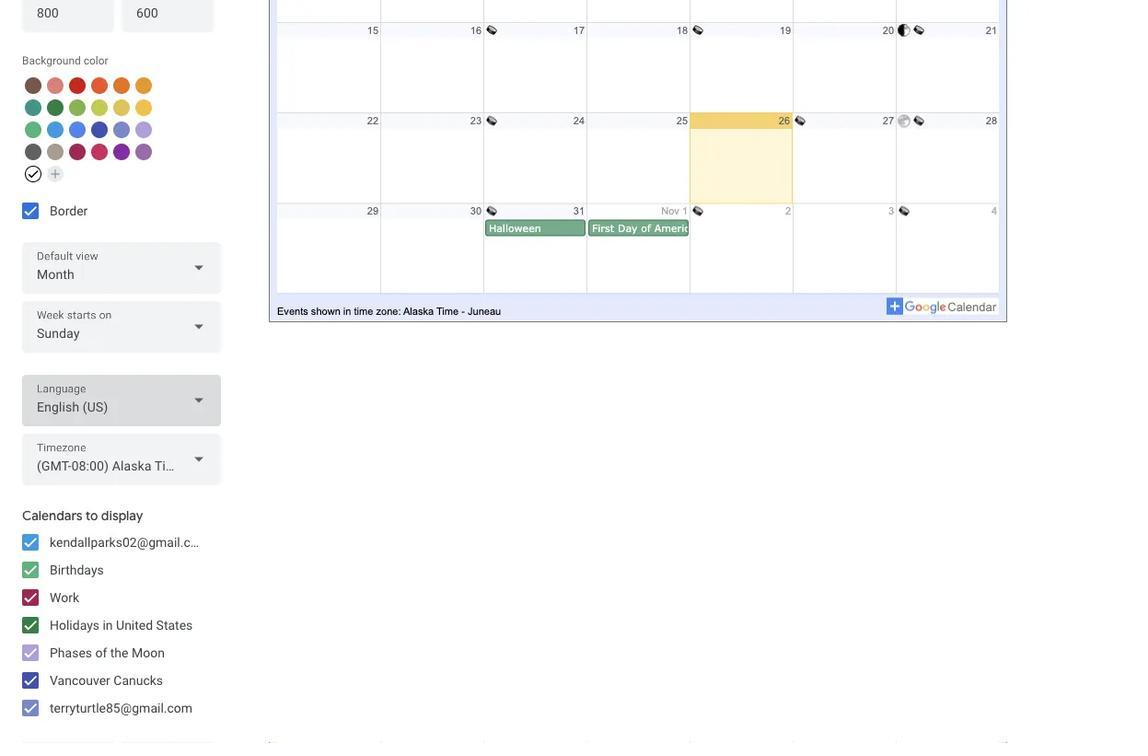 Task type: vqa. For each thing, say whether or not it's contained in the screenshot.
Tomato menu item
yes



Task type: describe. For each thing, give the bounding box(es) containing it.
work
[[50, 590, 79, 605]]

holidays
[[50, 617, 99, 633]]

blueberry menu item
[[91, 122, 108, 138]]

cherry blossom menu item
[[91, 144, 108, 160]]

flamingo menu item
[[47, 77, 64, 94]]

birthdays
[[50, 562, 104, 577]]

peacock menu item
[[47, 122, 64, 138]]

wisteria menu item
[[135, 122, 152, 138]]

phases of the moon
[[50, 645, 165, 660]]

color
[[84, 54, 108, 67]]

basil menu item
[[47, 99, 64, 116]]

border
[[50, 203, 88, 218]]

pistachio menu item
[[69, 99, 86, 116]]

cobalt menu item
[[69, 122, 86, 138]]

calendar color menu item
[[25, 166, 41, 182]]

calendars
[[22, 507, 82, 524]]

citron menu item
[[113, 99, 130, 116]]

holidays in united states
[[50, 617, 193, 633]]

eucalyptus menu item
[[25, 99, 41, 116]]

tomato menu item
[[69, 77, 86, 94]]

sage menu item
[[25, 122, 41, 138]]

phases
[[50, 645, 92, 660]]

display
[[101, 507, 143, 524]]

calendars to display
[[22, 507, 143, 524]]

add custom color menu item
[[47, 166, 64, 182]]

amethyst menu item
[[135, 144, 152, 160]]



Task type: locate. For each thing, give the bounding box(es) containing it.
pumpkin menu item
[[113, 77, 130, 94]]

moon
[[132, 645, 165, 660]]

canucks
[[114, 673, 163, 688]]

kendallparks02@gmail.com
[[50, 535, 209, 550]]

background color
[[22, 54, 108, 67]]

background
[[22, 54, 81, 67]]

united
[[116, 617, 153, 633]]

vancouver
[[50, 673, 110, 688]]

states
[[156, 617, 193, 633]]

mango menu item
[[135, 77, 152, 94]]

of
[[95, 645, 107, 660]]

tangerine menu item
[[91, 77, 108, 94]]

to
[[85, 507, 98, 524]]

birch menu item
[[47, 144, 64, 160]]

lavender menu item
[[113, 122, 130, 138]]

graphite menu item
[[25, 144, 41, 160]]

terryturtle85@gmail.com
[[50, 700, 193, 715]]

avocado menu item
[[91, 99, 108, 116]]

banana menu item
[[135, 99, 152, 116]]

None field
[[22, 242, 221, 294], [22, 301, 221, 353], [22, 375, 221, 426], [22, 434, 221, 485], [22, 242, 221, 294], [22, 301, 221, 353], [22, 375, 221, 426], [22, 434, 221, 485]]

cocoa menu item
[[25, 77, 41, 94]]

in
[[103, 617, 113, 633]]

the
[[110, 645, 128, 660]]

radicchio menu item
[[69, 144, 86, 160]]

grape menu item
[[113, 144, 130, 160]]

vancouver canucks
[[50, 673, 163, 688]]

None number field
[[37, 0, 99, 26], [136, 0, 199, 26], [37, 0, 99, 26], [136, 0, 199, 26]]



